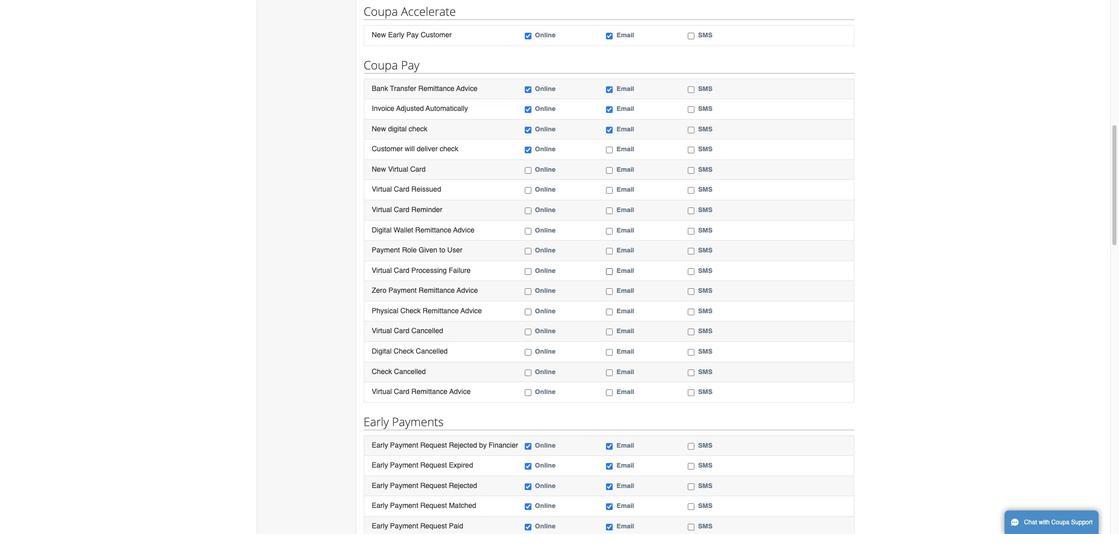 Task type: vqa. For each thing, say whether or not it's contained in the screenshot.
the rightmost you
no



Task type: locate. For each thing, give the bounding box(es) containing it.
2 online from the top
[[535, 85, 556, 92]]

1 vertical spatial new
[[372, 125, 386, 133]]

5 request from the top
[[420, 522, 447, 530]]

8 sms from the top
[[698, 206, 713, 214]]

coupa pay
[[364, 57, 420, 73]]

email for check cancelled
[[617, 368, 634, 375]]

22 email from the top
[[617, 522, 634, 530]]

4 request from the top
[[420, 502, 447, 510]]

advice for bank transfer remittance advice
[[456, 84, 478, 92]]

coupa inside chat with coupa support button
[[1052, 519, 1070, 526]]

check
[[400, 307, 421, 315], [394, 347, 414, 355], [372, 367, 392, 375]]

request up early payment request matched
[[420, 481, 447, 489]]

15 email from the top
[[617, 348, 634, 355]]

virtual down physical
[[372, 327, 392, 335]]

chat with coupa support button
[[1005, 511, 1099, 534]]

request
[[420, 441, 447, 449], [420, 461, 447, 469], [420, 481, 447, 489], [420, 502, 447, 510], [420, 522, 447, 530]]

10 sms from the top
[[698, 246, 713, 254]]

sms for physical check remittance advice
[[698, 307, 713, 315]]

3 sms from the top
[[698, 105, 713, 113]]

role
[[402, 246, 417, 254]]

7 online from the top
[[535, 186, 556, 193]]

email for virtual card cancelled
[[617, 327, 634, 335]]

1 vertical spatial digital
[[372, 347, 392, 355]]

22 online from the top
[[535, 522, 556, 530]]

request for early payment request rejected by financier
[[420, 441, 447, 449]]

remittance up payments
[[411, 387, 448, 396]]

coupa up "bank"
[[364, 57, 398, 73]]

early for early payment request paid
[[372, 522, 388, 530]]

early for early payment request matched
[[372, 502, 388, 510]]

automatically
[[426, 104, 468, 113]]

virtual
[[388, 165, 408, 173], [372, 185, 392, 193], [372, 205, 392, 214], [372, 266, 392, 274], [372, 327, 392, 335], [372, 387, 392, 396]]

new up coupa pay
[[372, 31, 386, 39]]

online for zero payment remittance advice
[[535, 287, 556, 295]]

adjusted
[[396, 104, 424, 113]]

virtual down check cancelled
[[372, 387, 392, 396]]

virtual card reminder
[[372, 205, 442, 214]]

sms for digital wallet remittance advice
[[698, 226, 713, 234]]

digital for digital wallet remittance advice
[[372, 226, 392, 234]]

20 email from the top
[[617, 482, 634, 489]]

14 online from the top
[[535, 327, 556, 335]]

sms for new early pay customer
[[698, 31, 713, 39]]

online for bank transfer remittance advice
[[535, 85, 556, 92]]

early for early payment request rejected
[[372, 481, 388, 489]]

sms for early payment request expired
[[698, 462, 713, 469]]

check down virtual card cancelled
[[394, 347, 414, 355]]

10 email from the top
[[617, 246, 634, 254]]

9 email from the top
[[617, 226, 634, 234]]

email for virtual card processing failure
[[617, 267, 634, 274]]

0 vertical spatial pay
[[406, 31, 419, 39]]

new for new digital check
[[372, 125, 386, 133]]

sms for customer will deliver check
[[698, 145, 713, 153]]

early
[[388, 31, 404, 39], [364, 413, 389, 430], [372, 441, 388, 449], [372, 461, 388, 469], [372, 481, 388, 489], [372, 502, 388, 510], [372, 522, 388, 530]]

0 vertical spatial rejected
[[449, 441, 477, 449]]

customer down accelerate
[[421, 31, 452, 39]]

new up virtual card reissued
[[372, 165, 386, 173]]

new virtual card
[[372, 165, 426, 173]]

payment down early payment request expired
[[390, 481, 418, 489]]

card up wallet
[[394, 205, 409, 214]]

18 email from the top
[[617, 441, 634, 449]]

check down the invoice adjusted automatically
[[409, 125, 427, 133]]

0 vertical spatial customer
[[421, 31, 452, 39]]

email for new early pay customer
[[617, 31, 634, 39]]

chat with coupa support
[[1024, 519, 1093, 526]]

2 vertical spatial new
[[372, 165, 386, 173]]

13 online from the top
[[535, 307, 556, 315]]

13 sms from the top
[[698, 307, 713, 315]]

4 online from the top
[[535, 125, 556, 133]]

1 vertical spatial pay
[[401, 57, 420, 73]]

physical check remittance advice
[[372, 307, 482, 315]]

payment for early payment request paid
[[390, 522, 418, 530]]

cancelled down "physical check remittance advice"
[[411, 327, 443, 335]]

5 email from the top
[[617, 145, 634, 153]]

2 request from the top
[[420, 461, 447, 469]]

advice
[[456, 84, 478, 92], [453, 226, 475, 234], [457, 286, 478, 295], [461, 307, 482, 315], [449, 387, 471, 396]]

2 sms from the top
[[698, 85, 713, 92]]

12 online from the top
[[535, 287, 556, 295]]

1 vertical spatial customer
[[372, 145, 403, 153]]

1 vertical spatial coupa
[[364, 57, 398, 73]]

1 new from the top
[[372, 31, 386, 39]]

22 sms from the top
[[698, 522, 713, 530]]

coupa for coupa accelerate
[[364, 3, 398, 19]]

online for digital check cancelled
[[535, 348, 556, 355]]

email for zero payment remittance advice
[[617, 287, 634, 295]]

4 email from the top
[[617, 125, 634, 133]]

remittance down the zero payment remittance advice
[[423, 307, 459, 315]]

6 online from the top
[[535, 166, 556, 173]]

to
[[439, 246, 445, 254]]

sms for new virtual card
[[698, 166, 713, 173]]

3 online from the top
[[535, 105, 556, 113]]

virtual for virtual card reminder
[[372, 205, 392, 214]]

online
[[535, 31, 556, 39], [535, 85, 556, 92], [535, 105, 556, 113], [535, 125, 556, 133], [535, 145, 556, 153], [535, 166, 556, 173], [535, 186, 556, 193], [535, 206, 556, 214], [535, 226, 556, 234], [535, 246, 556, 254], [535, 267, 556, 274], [535, 287, 556, 295], [535, 307, 556, 315], [535, 327, 556, 335], [535, 348, 556, 355], [535, 368, 556, 375], [535, 388, 556, 396], [535, 441, 556, 449], [535, 462, 556, 469], [535, 482, 556, 489], [535, 502, 556, 510], [535, 522, 556, 530]]

20 online from the top
[[535, 482, 556, 489]]

email for digital check cancelled
[[617, 348, 634, 355]]

new early pay customer
[[372, 31, 452, 39]]

card for cancelled
[[394, 327, 409, 335]]

advice for physical check remittance advice
[[461, 307, 482, 315]]

virtual card reissued
[[372, 185, 441, 193]]

coupa up new early pay customer
[[364, 3, 398, 19]]

virtual down new virtual card
[[372, 185, 392, 193]]

zero payment remittance advice
[[372, 286, 478, 295]]

2 vertical spatial coupa
[[1052, 519, 1070, 526]]

zero
[[372, 286, 387, 295]]

pay
[[406, 31, 419, 39], [401, 57, 420, 73]]

payment down early payment request matched
[[390, 522, 418, 530]]

early payments
[[364, 413, 444, 430]]

digital
[[388, 125, 407, 133]]

21 online from the top
[[535, 502, 556, 510]]

0 vertical spatial new
[[372, 31, 386, 39]]

3 new from the top
[[372, 165, 386, 173]]

0 horizontal spatial check
[[409, 125, 427, 133]]

digital up check cancelled
[[372, 347, 392, 355]]

will
[[405, 145, 415, 153]]

check up virtual card cancelled
[[400, 307, 421, 315]]

accelerate
[[401, 3, 456, 19]]

remittance for card
[[411, 387, 448, 396]]

1 horizontal spatial customer
[[421, 31, 452, 39]]

advice for zero payment remittance advice
[[457, 286, 478, 295]]

18 online from the top
[[535, 441, 556, 449]]

1 vertical spatial cancelled
[[416, 347, 448, 355]]

early down early payment request matched
[[372, 522, 388, 530]]

transfer
[[390, 84, 416, 92]]

digital left wallet
[[372, 226, 392, 234]]

physical
[[372, 307, 398, 315]]

19 online from the top
[[535, 462, 556, 469]]

early up early payment request paid
[[372, 502, 388, 510]]

sms for early payment request paid
[[698, 522, 713, 530]]

payment up early payment request rejected
[[390, 461, 418, 469]]

online for check cancelled
[[535, 368, 556, 375]]

1 rejected from the top
[[449, 441, 477, 449]]

payment down the early payments
[[390, 441, 418, 449]]

remittance down processing
[[419, 286, 455, 295]]

payment for early payment request expired
[[390, 461, 418, 469]]

with
[[1039, 519, 1050, 526]]

remittance
[[418, 84, 455, 92], [415, 226, 451, 234], [419, 286, 455, 295], [423, 307, 459, 315], [411, 387, 448, 396]]

rejected
[[449, 441, 477, 449], [449, 481, 477, 489]]

request for early payment request matched
[[420, 502, 447, 510]]

check
[[409, 125, 427, 133], [440, 145, 458, 153]]

online for early payment request expired
[[535, 462, 556, 469]]

9 sms from the top
[[698, 226, 713, 234]]

paid
[[449, 522, 463, 530]]

0 vertical spatial digital
[[372, 226, 392, 234]]

3 request from the top
[[420, 481, 447, 489]]

advice for virtual card remittance advice
[[449, 387, 471, 396]]

online for invoice adjusted automatically
[[535, 105, 556, 113]]

virtual up virtual card reissued
[[388, 165, 408, 173]]

pay down coupa accelerate
[[406, 31, 419, 39]]

coupa right with
[[1052, 519, 1070, 526]]

card
[[410, 165, 426, 173], [394, 185, 409, 193], [394, 205, 409, 214], [394, 266, 409, 274], [394, 327, 409, 335], [394, 387, 409, 396]]

check right the deliver
[[440, 145, 458, 153]]

early down early payment request expired
[[372, 481, 388, 489]]

11 sms from the top
[[698, 267, 713, 274]]

payment
[[372, 246, 400, 254], [389, 286, 417, 295], [390, 441, 418, 449], [390, 461, 418, 469], [390, 481, 418, 489], [390, 502, 418, 510], [390, 522, 418, 530]]

virtual card processing failure
[[372, 266, 471, 274]]

card down check cancelled
[[394, 387, 409, 396]]

1 digital from the top
[[372, 226, 392, 234]]

5 online from the top
[[535, 145, 556, 153]]

remittance up given
[[415, 226, 451, 234]]

customer
[[421, 31, 452, 39], [372, 145, 403, 153]]

early up early payment request rejected
[[372, 461, 388, 469]]

new digital check
[[372, 125, 427, 133]]

early payment request paid
[[372, 522, 463, 530]]

14 email from the top
[[617, 327, 634, 335]]

online for early payment request paid
[[535, 522, 556, 530]]

sms for zero payment remittance advice
[[698, 287, 713, 295]]

online for virtual card remittance advice
[[535, 388, 556, 396]]

email for early payment request matched
[[617, 502, 634, 510]]

request down early payment request matched
[[420, 522, 447, 530]]

1 email from the top
[[617, 31, 634, 39]]

7 email from the top
[[617, 186, 634, 193]]

5 sms from the top
[[698, 145, 713, 153]]

payment for zero payment remittance advice
[[389, 286, 417, 295]]

9 online from the top
[[535, 226, 556, 234]]

12 sms from the top
[[698, 287, 713, 295]]

11 email from the top
[[617, 267, 634, 274]]

given
[[419, 246, 437, 254]]

coupa
[[364, 3, 398, 19], [364, 57, 398, 73], [1052, 519, 1070, 526]]

11 online from the top
[[535, 267, 556, 274]]

email for new virtual card
[[617, 166, 634, 173]]

16 email from the top
[[617, 368, 634, 375]]

1 vertical spatial check
[[394, 347, 414, 355]]

2 rejected from the top
[[449, 481, 477, 489]]

rejected left by
[[449, 441, 477, 449]]

2 new from the top
[[372, 125, 386, 133]]

16 sms from the top
[[698, 368, 713, 375]]

17 sms from the top
[[698, 388, 713, 396]]

request up early payment request expired
[[420, 441, 447, 449]]

email for physical check remittance advice
[[617, 307, 634, 315]]

14 sms from the top
[[698, 327, 713, 335]]

1 online from the top
[[535, 31, 556, 39]]

virtual up zero
[[372, 266, 392, 274]]

online for customer will deliver check
[[535, 145, 556, 153]]

cancelled down digital check cancelled
[[394, 367, 426, 375]]

sms for check cancelled
[[698, 368, 713, 375]]

email for virtual card reissued
[[617, 186, 634, 193]]

payment up early payment request paid
[[390, 502, 418, 510]]

early left payments
[[364, 413, 389, 430]]

12 email from the top
[[617, 287, 634, 295]]

sms for invoice adjusted automatically
[[698, 105, 713, 113]]

new left digital
[[372, 125, 386, 133]]

7 sms from the top
[[698, 186, 713, 193]]

0 vertical spatial cancelled
[[411, 327, 443, 335]]

21 sms from the top
[[698, 502, 713, 510]]

invoice adjusted automatically
[[372, 104, 468, 113]]

18 sms from the top
[[698, 441, 713, 449]]

failure
[[449, 266, 471, 274]]

customer left will
[[372, 145, 403, 153]]

13 email from the top
[[617, 307, 634, 315]]

0 vertical spatial check
[[400, 307, 421, 315]]

19 sms from the top
[[698, 462, 713, 469]]

21 email from the top
[[617, 502, 634, 510]]

reminder
[[411, 205, 442, 214]]

1 sms from the top
[[698, 31, 713, 39]]

digital
[[372, 226, 392, 234], [372, 347, 392, 355]]

15 online from the top
[[535, 348, 556, 355]]

new
[[372, 31, 386, 39], [372, 125, 386, 133], [372, 165, 386, 173]]

payment right zero
[[389, 286, 417, 295]]

None checkbox
[[525, 33, 531, 39], [606, 33, 613, 39], [606, 86, 613, 93], [688, 86, 695, 93], [525, 106, 531, 113], [525, 127, 531, 133], [525, 147, 531, 153], [525, 187, 531, 194], [688, 187, 695, 194], [525, 208, 531, 214], [688, 208, 695, 214], [525, 248, 531, 255], [606, 268, 613, 275], [688, 268, 695, 275], [525, 288, 531, 295], [606, 288, 613, 295], [525, 309, 531, 315], [606, 309, 613, 315], [525, 329, 531, 335], [606, 329, 613, 335], [688, 329, 695, 335], [525, 349, 531, 356], [606, 349, 613, 356], [688, 349, 695, 356], [525, 369, 531, 376], [606, 369, 613, 376], [525, 389, 531, 396], [688, 443, 695, 450], [525, 463, 531, 470], [688, 463, 695, 470], [606, 483, 613, 490], [525, 504, 531, 510], [606, 504, 613, 510], [688, 504, 695, 510], [525, 524, 531, 530], [606, 524, 613, 530], [525, 33, 531, 39], [606, 33, 613, 39], [606, 86, 613, 93], [688, 86, 695, 93], [525, 106, 531, 113], [525, 127, 531, 133], [525, 147, 531, 153], [525, 187, 531, 194], [688, 187, 695, 194], [525, 208, 531, 214], [688, 208, 695, 214], [525, 248, 531, 255], [606, 268, 613, 275], [688, 268, 695, 275], [525, 288, 531, 295], [606, 288, 613, 295], [525, 309, 531, 315], [606, 309, 613, 315], [525, 329, 531, 335], [606, 329, 613, 335], [688, 329, 695, 335], [525, 349, 531, 356], [606, 349, 613, 356], [688, 349, 695, 356], [525, 369, 531, 376], [606, 369, 613, 376], [525, 389, 531, 396], [688, 443, 695, 450], [525, 463, 531, 470], [688, 463, 695, 470], [606, 483, 613, 490], [525, 504, 531, 510], [606, 504, 613, 510], [688, 504, 695, 510], [525, 524, 531, 530], [606, 524, 613, 530]]

cancelled down virtual card cancelled
[[416, 347, 448, 355]]

1 request from the top
[[420, 441, 447, 449]]

rejected for early payment request rejected
[[449, 481, 477, 489]]

request for early payment request rejected
[[420, 481, 447, 489]]

request down early payment request rejected
[[420, 502, 447, 510]]

sms for early payment request rejected
[[698, 482, 713, 489]]

6 email from the top
[[617, 166, 634, 173]]

19 email from the top
[[617, 462, 634, 469]]

pay up transfer
[[401, 57, 420, 73]]

card down role
[[394, 266, 409, 274]]

email
[[617, 31, 634, 39], [617, 85, 634, 92], [617, 105, 634, 113], [617, 125, 634, 133], [617, 145, 634, 153], [617, 166, 634, 173], [617, 186, 634, 193], [617, 206, 634, 214], [617, 226, 634, 234], [617, 246, 634, 254], [617, 267, 634, 274], [617, 287, 634, 295], [617, 307, 634, 315], [617, 327, 634, 335], [617, 348, 634, 355], [617, 368, 634, 375], [617, 388, 634, 396], [617, 441, 634, 449], [617, 462, 634, 469], [617, 482, 634, 489], [617, 502, 634, 510], [617, 522, 634, 530]]

remittance for wallet
[[415, 226, 451, 234]]

check down digital check cancelled
[[372, 367, 392, 375]]

17 email from the top
[[617, 388, 634, 396]]

early down the early payments
[[372, 441, 388, 449]]

bank transfer remittance advice
[[372, 84, 478, 92]]

3 email from the top
[[617, 105, 634, 113]]

request up early payment request rejected
[[420, 461, 447, 469]]

virtual down virtual card reissued
[[372, 205, 392, 214]]

17 online from the top
[[535, 388, 556, 396]]

2 email from the top
[[617, 85, 634, 92]]

rejected up matched on the left bottom of page
[[449, 481, 477, 489]]

remittance up automatically
[[418, 84, 455, 92]]

16 online from the top
[[535, 368, 556, 375]]

15 sms from the top
[[698, 348, 713, 355]]

1 horizontal spatial check
[[440, 145, 458, 153]]

6 sms from the top
[[698, 166, 713, 173]]

card up digital check cancelled
[[394, 327, 409, 335]]

10 online from the top
[[535, 246, 556, 254]]

early down coupa accelerate
[[388, 31, 404, 39]]

virtual for virtual card remittance advice
[[372, 387, 392, 396]]

8 email from the top
[[617, 206, 634, 214]]

online for early payment request rejected by financier
[[535, 441, 556, 449]]

8 online from the top
[[535, 206, 556, 214]]

by
[[479, 441, 487, 449]]

card down new virtual card
[[394, 185, 409, 193]]

cancelled
[[411, 327, 443, 335], [416, 347, 448, 355], [394, 367, 426, 375]]

cancelled for digital check cancelled
[[416, 347, 448, 355]]

1 vertical spatial rejected
[[449, 481, 477, 489]]

email for early payment request rejected by financier
[[617, 441, 634, 449]]

sms for digital check cancelled
[[698, 348, 713, 355]]

sms
[[698, 31, 713, 39], [698, 85, 713, 92], [698, 105, 713, 113], [698, 125, 713, 133], [698, 145, 713, 153], [698, 166, 713, 173], [698, 186, 713, 193], [698, 206, 713, 214], [698, 226, 713, 234], [698, 246, 713, 254], [698, 267, 713, 274], [698, 287, 713, 295], [698, 307, 713, 315], [698, 327, 713, 335], [698, 348, 713, 355], [698, 368, 713, 375], [698, 388, 713, 396], [698, 441, 713, 449], [698, 462, 713, 469], [698, 482, 713, 489], [698, 502, 713, 510], [698, 522, 713, 530]]

20 sms from the top
[[698, 482, 713, 489]]

None checkbox
[[688, 33, 695, 39], [525, 86, 531, 93], [606, 106, 613, 113], [688, 106, 695, 113], [606, 127, 613, 133], [688, 127, 695, 133], [606, 147, 613, 153], [688, 147, 695, 153], [525, 167, 531, 174], [606, 167, 613, 174], [688, 167, 695, 174], [606, 187, 613, 194], [606, 208, 613, 214], [525, 228, 531, 234], [606, 228, 613, 234], [688, 228, 695, 234], [606, 248, 613, 255], [688, 248, 695, 255], [525, 268, 531, 275], [688, 288, 695, 295], [688, 309, 695, 315], [688, 369, 695, 376], [606, 389, 613, 396], [688, 389, 695, 396], [525, 443, 531, 450], [606, 443, 613, 450], [606, 463, 613, 470], [525, 483, 531, 490], [688, 483, 695, 490], [688, 524, 695, 530], [688, 33, 695, 39], [525, 86, 531, 93], [606, 106, 613, 113], [688, 106, 695, 113], [606, 127, 613, 133], [688, 127, 695, 133], [606, 147, 613, 153], [688, 147, 695, 153], [525, 167, 531, 174], [606, 167, 613, 174], [688, 167, 695, 174], [606, 187, 613, 194], [606, 208, 613, 214], [525, 228, 531, 234], [606, 228, 613, 234], [688, 228, 695, 234], [606, 248, 613, 255], [688, 248, 695, 255], [525, 268, 531, 275], [688, 288, 695, 295], [688, 309, 695, 315], [688, 369, 695, 376], [606, 389, 613, 396], [688, 389, 695, 396], [525, 443, 531, 450], [606, 443, 613, 450], [606, 463, 613, 470], [525, 483, 531, 490], [688, 483, 695, 490], [688, 524, 695, 530]]

chat
[[1024, 519, 1037, 526]]

payment for early payment request rejected
[[390, 481, 418, 489]]

0 vertical spatial coupa
[[364, 3, 398, 19]]

4 sms from the top
[[698, 125, 713, 133]]

2 digital from the top
[[372, 347, 392, 355]]



Task type: describe. For each thing, give the bounding box(es) containing it.
email for payment role given to user
[[617, 246, 634, 254]]

payment for early payment request matched
[[390, 502, 418, 510]]

expired
[[449, 461, 473, 469]]

cancelled for virtual card cancelled
[[411, 327, 443, 335]]

card for processing
[[394, 266, 409, 274]]

remittance for check
[[423, 307, 459, 315]]

advice for digital wallet remittance advice
[[453, 226, 475, 234]]

coupa accelerate
[[364, 3, 456, 19]]

sms for bank transfer remittance advice
[[698, 85, 713, 92]]

0 vertical spatial check
[[409, 125, 427, 133]]

deliver
[[417, 145, 438, 153]]

bank
[[372, 84, 388, 92]]

virtual for virtual card cancelled
[[372, 327, 392, 335]]

sms for early payment request rejected by financier
[[698, 441, 713, 449]]

sms for virtual card remittance advice
[[698, 388, 713, 396]]

check for physical
[[400, 307, 421, 315]]

email for new digital check
[[617, 125, 634, 133]]

early for early payment request rejected by financier
[[372, 441, 388, 449]]

support
[[1071, 519, 1093, 526]]

online for early payment request matched
[[535, 502, 556, 510]]

online for virtual card processing failure
[[535, 267, 556, 274]]

virtual for virtual card processing failure
[[372, 266, 392, 274]]

wallet
[[394, 226, 413, 234]]

online for new early pay customer
[[535, 31, 556, 39]]

email for invoice adjusted automatically
[[617, 105, 634, 113]]

card for remittance
[[394, 387, 409, 396]]

online for payment role given to user
[[535, 246, 556, 254]]

digital check cancelled
[[372, 347, 448, 355]]

payment role given to user
[[372, 246, 462, 254]]

card for reissued
[[394, 185, 409, 193]]

0 horizontal spatial customer
[[372, 145, 403, 153]]

email for digital wallet remittance advice
[[617, 226, 634, 234]]

online for new virtual card
[[535, 166, 556, 173]]

check for digital
[[394, 347, 414, 355]]

2 vertical spatial cancelled
[[394, 367, 426, 375]]

remittance for payment
[[419, 286, 455, 295]]

customer will deliver check
[[372, 145, 458, 153]]

early for early payments
[[364, 413, 389, 430]]

email for bank transfer remittance advice
[[617, 85, 634, 92]]

new for new early pay customer
[[372, 31, 386, 39]]

email for virtual card reminder
[[617, 206, 634, 214]]

request for early payment request expired
[[420, 461, 447, 469]]

sms for payment role given to user
[[698, 246, 713, 254]]

virtual card remittance advice
[[372, 387, 471, 396]]

2 vertical spatial check
[[372, 367, 392, 375]]

online for virtual card cancelled
[[535, 327, 556, 335]]

user
[[447, 246, 462, 254]]

processing
[[411, 266, 447, 274]]

email for virtual card remittance advice
[[617, 388, 634, 396]]

online for virtual card reminder
[[535, 206, 556, 214]]

email for customer will deliver check
[[617, 145, 634, 153]]

online for early payment request rejected
[[535, 482, 556, 489]]

sms for virtual card cancelled
[[698, 327, 713, 335]]

early for early payment request expired
[[372, 461, 388, 469]]

online for physical check remittance advice
[[535, 307, 556, 315]]

card down customer will deliver check on the top
[[410, 165, 426, 173]]

early payment request rejected by financier
[[372, 441, 518, 449]]

digital for digital check cancelled
[[372, 347, 392, 355]]

email for early payment request expired
[[617, 462, 634, 469]]

card for reminder
[[394, 205, 409, 214]]

sms for early payment request matched
[[698, 502, 713, 510]]

sms for virtual card processing failure
[[698, 267, 713, 274]]

email for early payment request paid
[[617, 522, 634, 530]]

online for virtual card reissued
[[535, 186, 556, 193]]

early payment request matched
[[372, 502, 476, 510]]

sms for new digital check
[[698, 125, 713, 133]]

request for early payment request paid
[[420, 522, 447, 530]]

virtual for virtual card reissued
[[372, 185, 392, 193]]

sms for virtual card reminder
[[698, 206, 713, 214]]

virtual card cancelled
[[372, 327, 443, 335]]

online for new digital check
[[535, 125, 556, 133]]

financier
[[489, 441, 518, 449]]

online for digital wallet remittance advice
[[535, 226, 556, 234]]

payment for early payment request rejected by financier
[[390, 441, 418, 449]]

invoice
[[372, 104, 394, 113]]

matched
[[449, 502, 476, 510]]

digital wallet remittance advice
[[372, 226, 475, 234]]

email for early payment request rejected
[[617, 482, 634, 489]]

payment left role
[[372, 246, 400, 254]]

check cancelled
[[372, 367, 426, 375]]

payments
[[392, 413, 444, 430]]

reissued
[[411, 185, 441, 193]]

sms for virtual card reissued
[[698, 186, 713, 193]]

rejected for early payment request rejected by financier
[[449, 441, 477, 449]]

early payment request expired
[[372, 461, 473, 469]]

coupa for coupa pay
[[364, 57, 398, 73]]

1 vertical spatial check
[[440, 145, 458, 153]]

early payment request rejected
[[372, 481, 477, 489]]



